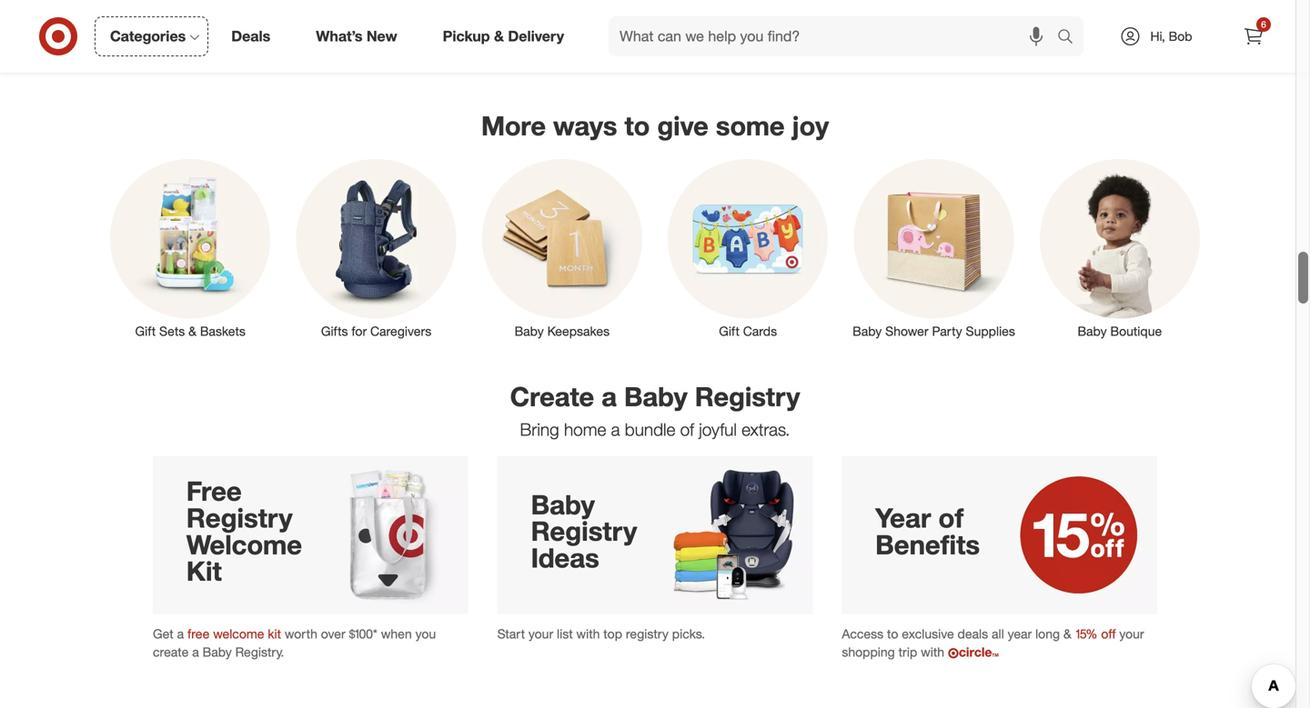Task type: describe. For each thing, give the bounding box(es) containing it.
pickup & delivery
[[443, 27, 564, 45]]

over
[[321, 626, 345, 642]]

long
[[1035, 626, 1060, 642]]

baby gifts under $15
[[317, 37, 435, 53]]

baby boutique
[[1078, 324, 1162, 340]]

create
[[153, 644, 189, 660]]

benefits
[[875, 528, 980, 561]]

registry inside 'create a baby registry bring home a bundle of joyful extras.'
[[695, 381, 800, 413]]

0 horizontal spatial &
[[188, 324, 196, 340]]

gift cards
[[719, 324, 777, 340]]

some
[[716, 109, 785, 142]]

search button
[[1049, 16, 1093, 60]]

when you create a baby registry.
[[153, 626, 436, 660]]

baby gifts under $50
[[689, 37, 807, 53]]

gift for gift cards
[[719, 324, 740, 340]]

baby for baby boutique
[[1078, 324, 1107, 340]]

new
[[367, 27, 397, 45]]

15%
[[1075, 626, 1098, 642]]

6 link
[[1234, 16, 1274, 56]]

free registry welcome kit
[[186, 475, 302, 588]]

◎
[[948, 648, 959, 660]]

baby registry ideas
[[531, 488, 637, 575]]

what's new link
[[300, 16, 420, 56]]

baby gifts under $25 link
[[469, 0, 655, 55]]

with for trip
[[921, 644, 944, 660]]

home
[[564, 419, 606, 440]]

list
[[557, 626, 573, 642]]

baby shower party supplies link
[[841, 155, 1027, 341]]

registry
[[626, 626, 669, 642]]

when
[[381, 626, 412, 642]]

picks.
[[672, 626, 705, 642]]

joyful
[[699, 419, 737, 440]]

joy
[[792, 109, 829, 142]]

under for $50
[[750, 37, 783, 53]]

categories link
[[95, 16, 209, 56]]

pickup
[[443, 27, 490, 45]]

$100*
[[349, 626, 377, 642]]

get
[[153, 626, 174, 642]]

cards
[[743, 324, 777, 340]]

$25
[[601, 37, 621, 53]]

trip
[[899, 644, 917, 660]]

a inside when you create a baby registry.
[[192, 644, 199, 660]]

gifts for baby gifts under $25
[[536, 37, 561, 53]]

boutique
[[1110, 324, 1162, 340]]

baby for baby gifts under $25
[[503, 37, 532, 53]]

bring
[[520, 419, 559, 440]]

create a baby registry bring home a bundle of joyful extras.
[[510, 381, 800, 440]]

for
[[352, 324, 367, 340]]

start your list with top registry picks.
[[497, 626, 705, 642]]

gift cards link
[[655, 155, 841, 341]]

under for $15
[[378, 37, 411, 53]]

baby keepsakes link
[[469, 155, 655, 341]]

search
[[1049, 29, 1093, 47]]

what's
[[316, 27, 362, 45]]

deals link
[[216, 16, 293, 56]]

gift sets & baskets
[[135, 324, 246, 340]]

get a free welcome kit worth over $100*
[[153, 626, 377, 642]]

hi, bob
[[1150, 28, 1192, 44]]

worth
[[285, 626, 317, 642]]

baby for baby registry ideas
[[531, 488, 595, 521]]

registry.
[[235, 644, 284, 660]]

delivery
[[508, 27, 564, 45]]



Task type: vqa. For each thing, say whether or not it's contained in the screenshot.
the left 'Set'
no



Task type: locate. For each thing, give the bounding box(es) containing it.
2 gift from the left
[[719, 324, 740, 340]]

gifts
[[350, 37, 375, 53], [536, 37, 561, 53], [722, 37, 746, 53]]

0 horizontal spatial to
[[625, 109, 650, 142]]

more
[[481, 109, 546, 142]]

a down free
[[192, 644, 199, 660]]

1 vertical spatial &
[[188, 324, 196, 340]]

baby inside when you create a baby registry.
[[203, 644, 232, 660]]

1 horizontal spatial gift
[[719, 324, 740, 340]]

under for $25
[[564, 37, 597, 53]]

0 vertical spatial of
[[680, 419, 694, 440]]

1 horizontal spatial gifts
[[536, 37, 561, 53]]

0 horizontal spatial with
[[576, 626, 600, 642]]

year of benefits
[[875, 502, 980, 561]]

gifts for baby gifts under $50
[[722, 37, 746, 53]]

top
[[603, 626, 622, 642]]

give
[[657, 109, 709, 142]]

baby boutique link
[[1027, 155, 1213, 341]]

access to exclusive deals all year long & 15% off
[[842, 626, 1116, 642]]

registry for free registry welcome kit
[[186, 502, 293, 535]]

to
[[625, 109, 650, 142], [887, 626, 898, 642]]

welcome
[[186, 528, 302, 561]]

&
[[494, 27, 504, 45], [188, 324, 196, 340], [1064, 626, 1072, 642]]

gifts for baby gifts under $15
[[350, 37, 375, 53]]

◎ circle tm
[[948, 644, 999, 660]]

your inside the your shopping trip with
[[1119, 626, 1144, 642]]

2 horizontal spatial under
[[750, 37, 783, 53]]

0 horizontal spatial registry
[[186, 502, 293, 535]]

your
[[529, 626, 553, 642], [1119, 626, 1144, 642]]

a right home
[[611, 419, 620, 440]]

baby for baby keepsakes
[[515, 324, 544, 340]]

2 horizontal spatial registry
[[695, 381, 800, 413]]

3 gifts from the left
[[722, 37, 746, 53]]

welcome
[[213, 626, 264, 642]]

supplies
[[966, 324, 1015, 340]]

0 horizontal spatial under
[[378, 37, 411, 53]]

gifts for caregivers
[[321, 324, 431, 340]]

baby for baby gifts under $50
[[689, 37, 718, 53]]

1 horizontal spatial &
[[494, 27, 504, 45]]

with inside the your shopping trip with
[[921, 644, 944, 660]]

tm
[[992, 653, 999, 658]]

& left '15%'
[[1064, 626, 1072, 642]]

with for list
[[576, 626, 600, 642]]

shower
[[885, 324, 929, 340]]

1 under from the left
[[378, 37, 411, 53]]

what's new
[[316, 27, 397, 45]]

baby inside 'create a baby registry bring home a bundle of joyful extras.'
[[624, 381, 688, 413]]

baby for baby shower party supplies
[[853, 324, 882, 340]]

1 horizontal spatial of
[[939, 502, 964, 535]]

baby keepsakes
[[515, 324, 610, 340]]

gifts for caregivers link
[[283, 155, 469, 341]]

bundle
[[625, 419, 675, 440]]

to left give at the top of the page
[[625, 109, 650, 142]]

1 horizontal spatial registry
[[531, 515, 637, 548]]

exclusive
[[902, 626, 954, 642]]

gift left cards
[[719, 324, 740, 340]]

gift left sets
[[135, 324, 156, 340]]

1 horizontal spatial your
[[1119, 626, 1144, 642]]

0 horizontal spatial of
[[680, 419, 694, 440]]

shopping
[[842, 644, 895, 660]]

sets
[[159, 324, 185, 340]]

gifts
[[321, 324, 348, 340]]

of
[[680, 419, 694, 440], [939, 502, 964, 535]]

keepsakes
[[547, 324, 610, 340]]

access
[[842, 626, 884, 642]]

your left "list"
[[529, 626, 553, 642]]

baby
[[317, 37, 346, 53], [503, 37, 532, 53], [689, 37, 718, 53], [515, 324, 544, 340], [853, 324, 882, 340], [1078, 324, 1107, 340], [624, 381, 688, 413], [531, 488, 595, 521], [203, 644, 232, 660]]

baby inside "link"
[[515, 324, 544, 340]]

0 vertical spatial &
[[494, 27, 504, 45]]

$50
[[787, 37, 807, 53]]

deals
[[958, 626, 988, 642]]

all
[[992, 626, 1004, 642]]

start
[[497, 626, 525, 642]]

under left '$50'
[[750, 37, 783, 53]]

2 your from the left
[[1119, 626, 1144, 642]]

2 horizontal spatial gifts
[[722, 37, 746, 53]]

1 vertical spatial to
[[887, 626, 898, 642]]

2 gifts from the left
[[536, 37, 561, 53]]

What can we help you find? suggestions appear below search field
[[609, 16, 1062, 56]]

your right off
[[1119, 626, 1144, 642]]

baby gifts under $50 link
[[655, 0, 841, 55]]

with right "list"
[[576, 626, 600, 642]]

with down exclusive
[[921, 644, 944, 660]]

baby gifts under $25
[[503, 37, 621, 53]]

of inside 'create a baby registry bring home a bundle of joyful extras.'
[[680, 419, 694, 440]]

3 under from the left
[[750, 37, 783, 53]]

& right pickup at the left
[[494, 27, 504, 45]]

baby inside baby registry ideas
[[531, 488, 595, 521]]

baby for baby gifts under $15
[[317, 37, 346, 53]]

baby shower party supplies
[[853, 324, 1015, 340]]

under left $25
[[564, 37, 597, 53]]

gift sets & baskets link
[[97, 155, 283, 341]]

registry
[[695, 381, 800, 413], [186, 502, 293, 535], [531, 515, 637, 548]]

1 horizontal spatial under
[[564, 37, 597, 53]]

gift for gift sets & baskets
[[135, 324, 156, 340]]

1 horizontal spatial to
[[887, 626, 898, 642]]

circle
[[959, 644, 992, 660]]

registry inside free registry welcome kit
[[186, 502, 293, 535]]

year
[[875, 502, 931, 535]]

a right get
[[177, 626, 184, 642]]

bob
[[1169, 28, 1192, 44]]

to right access
[[887, 626, 898, 642]]

ways
[[553, 109, 617, 142]]

baby gifts under $15 link
[[283, 0, 469, 55]]

a
[[602, 381, 617, 413], [611, 419, 620, 440], [177, 626, 184, 642], [192, 644, 199, 660]]

kit
[[268, 626, 281, 642]]

gift
[[135, 324, 156, 340], [719, 324, 740, 340]]

1 gifts from the left
[[350, 37, 375, 53]]

free
[[186, 475, 242, 508]]

0 horizontal spatial gift
[[135, 324, 156, 340]]

0 vertical spatial to
[[625, 109, 650, 142]]

registry for baby registry ideas
[[531, 515, 637, 548]]

2 under from the left
[[564, 37, 597, 53]]

extras.
[[742, 419, 790, 440]]

1 vertical spatial with
[[921, 644, 944, 660]]

pickup & delivery link
[[427, 16, 587, 56]]

& right sets
[[188, 324, 196, 340]]

$15
[[415, 37, 435, 53]]

your shopping trip with
[[842, 626, 1144, 660]]

1 gift from the left
[[135, 324, 156, 340]]

0 horizontal spatial gifts
[[350, 37, 375, 53]]

with
[[576, 626, 600, 642], [921, 644, 944, 660]]

year
[[1008, 626, 1032, 642]]

deals
[[231, 27, 270, 45]]

create
[[510, 381, 594, 413]]

of inside year of benefits
[[939, 502, 964, 535]]

categories
[[110, 27, 186, 45]]

1 horizontal spatial with
[[921, 644, 944, 660]]

caregivers
[[370, 324, 431, 340]]

of right the year
[[939, 502, 964, 535]]

2 vertical spatial &
[[1064, 626, 1072, 642]]

hi,
[[1150, 28, 1165, 44]]

party
[[932, 324, 962, 340]]

2 horizontal spatial &
[[1064, 626, 1072, 642]]

ideas
[[531, 542, 599, 575]]

baskets
[[200, 324, 246, 340]]

1 your from the left
[[529, 626, 553, 642]]

a up home
[[602, 381, 617, 413]]

you
[[415, 626, 436, 642]]

of left joyful
[[680, 419, 694, 440]]

0 vertical spatial with
[[576, 626, 600, 642]]

1 vertical spatial of
[[939, 502, 964, 535]]

more ways to give some joy
[[481, 109, 829, 142]]

6
[[1261, 19, 1266, 30]]

under left $15
[[378, 37, 411, 53]]

0 horizontal spatial your
[[529, 626, 553, 642]]



